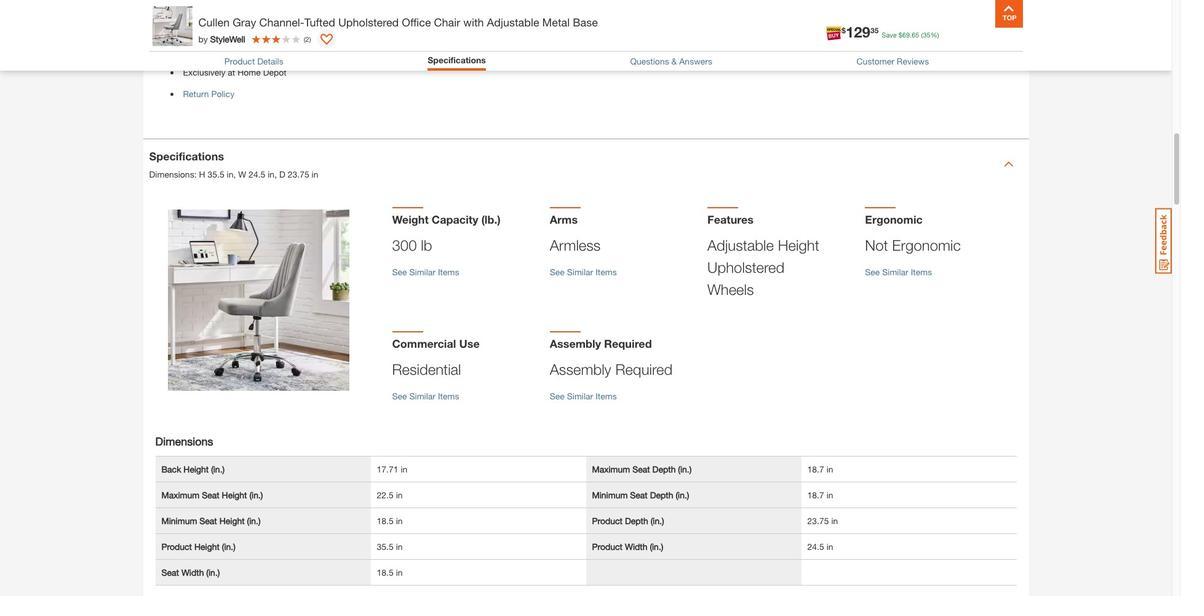 Task type: vqa. For each thing, say whether or not it's contained in the screenshot.
Me
no



Task type: locate. For each thing, give the bounding box(es) containing it.
items for 300 lb
[[438, 267, 459, 277]]

1 horizontal spatial ,
[[274, 169, 277, 179]]

0 horizontal spatial 24.5
[[249, 169, 265, 179]]

d
[[279, 169, 285, 179]]

adjustable inside the 'adjustable height upholstered wheels'
[[707, 237, 774, 254]]

1 horizontal spatial of
[[392, 45, 399, 56]]

product up seat width (in.) at the bottom left of page
[[161, 542, 192, 552]]

seat down the maximum seat height (in.)
[[199, 516, 217, 527]]

1 horizontal spatial (
[[921, 31, 923, 39]]

0 horizontal spatial of
[[298, 45, 305, 56]]

see similar items for assembly required
[[550, 391, 617, 402]]

, left w
[[233, 169, 236, 179]]

see similar items
[[392, 267, 459, 277], [550, 267, 617, 277], [865, 267, 932, 277], [392, 391, 459, 402], [550, 391, 617, 402]]

, left d
[[274, 169, 277, 179]]

adjustable for adjustable height upholstered wheels
[[707, 237, 774, 254]]

23.75 right d
[[288, 169, 309, 179]]

2 18.7 in from the top
[[807, 490, 833, 501]]

129
[[846, 23, 870, 41]]

18.5 in
[[377, 516, 403, 527], [377, 568, 403, 578]]

18.5 for minimum seat height (in.)
[[377, 516, 394, 527]]

similar for residential
[[409, 391, 436, 402]]

1 18.5 in from the top
[[377, 516, 403, 527]]

height for product height (in.)
[[194, 542, 220, 552]]

height inside the 'adjustable height upholstered wheels'
[[778, 237, 819, 254]]

0 vertical spatial specifications
[[428, 55, 486, 65]]

height
[[778, 237, 819, 254], [184, 465, 209, 475], [222, 490, 247, 501], [219, 516, 245, 527], [194, 542, 220, 552]]

35.5 down 22.5
[[377, 542, 394, 552]]

$ inside $ 129 35
[[842, 26, 846, 35]]

1 horizontal spatial upholstered
[[707, 259, 785, 276]]

1 18.5 from the top
[[377, 516, 394, 527]]

seat
[[226, 24, 242, 34]]

room,
[[362, 2, 384, 12], [459, 2, 482, 12]]

18.5 in up 35.5 in at the bottom left
[[377, 516, 403, 527]]

1 of from the left
[[298, 45, 305, 56]]

0 vertical spatial minimum
[[592, 490, 628, 501]]

0 vertical spatial 18.5 in
[[377, 516, 403, 527]]

space,
[[409, 2, 435, 12]]

seat down product height (in.)
[[161, 568, 179, 578]]

for
[[221, 2, 232, 12], [271, 24, 281, 34]]

width
[[625, 542, 647, 552], [181, 568, 204, 578]]

see
[[392, 267, 407, 277], [550, 267, 565, 277], [865, 267, 880, 277], [392, 391, 407, 402], [550, 391, 565, 402]]

ergonomic right 'not'
[[892, 237, 961, 254]]

room, left small
[[362, 2, 384, 12]]

18.7 in
[[807, 465, 833, 475], [807, 490, 833, 501]]

(in.) down maximum seat depth (in.)
[[676, 490, 689, 501]]

height for back height (in.)
[[184, 465, 209, 475]]

1 horizontal spatial 35.5
[[377, 542, 394, 552]]

0 vertical spatial upholstered
[[338, 15, 399, 29]]

1 horizontal spatial 24.5
[[807, 542, 824, 552]]

1 horizontal spatial width
[[625, 542, 647, 552]]

maximum
[[592, 465, 630, 475], [161, 490, 199, 501]]

minimum seat height (in.)
[[161, 516, 261, 527]]

17.71 in
[[377, 465, 407, 475]]

required
[[604, 337, 652, 351], [615, 361, 673, 378]]

1 vertical spatial 24.5
[[807, 542, 824, 552]]

18.5
[[377, 516, 394, 527], [377, 568, 394, 578]]

seat down maximum seat depth (in.)
[[630, 490, 648, 501]]

1 , from the left
[[233, 169, 236, 179]]

for right the height
[[271, 24, 281, 34]]

17.71
[[377, 465, 398, 475]]

1 vertical spatial maximum
[[161, 490, 199, 501]]

1 vertical spatial required
[[615, 361, 673, 378]]

1 vertical spatial 23.75
[[807, 516, 829, 527]]

18.5 in down 35.5 in at the bottom left
[[377, 568, 403, 578]]

similar for assembly required
[[567, 391, 593, 402]]

24.5
[[249, 169, 265, 179], [807, 542, 824, 552]]

0 vertical spatial depth
[[652, 465, 676, 475]]

1 horizontal spatial specifications
[[428, 55, 486, 65]]

1 vertical spatial 18.5
[[377, 568, 394, 578]]

18.7 for maximum seat depth (in.)
[[807, 465, 824, 475]]

1 vertical spatial for
[[271, 24, 281, 34]]

2 assembly from the top
[[550, 361, 611, 378]]

for up cullen at left top
[[221, 2, 232, 12]]

0 horizontal spatial $
[[842, 26, 846, 35]]

minimum up "product depth (in.)"
[[592, 490, 628, 501]]

feedback link image
[[1155, 208, 1172, 274]]

save $ 69 . 65 ( 35 %)
[[882, 31, 939, 39]]

depth down maximum seat depth (in.)
[[650, 490, 673, 501]]

specifications button
[[428, 55, 486, 68], [428, 55, 486, 65]]

35
[[870, 26, 879, 35], [923, 31, 931, 39]]

24.5 inside specifications dimensions: h 35.5 in , w 24.5 in , d 23.75 in
[[249, 169, 265, 179]]

$ left .
[[899, 31, 902, 39]]

seat up minimum seat depth (in.)
[[632, 465, 650, 475]]

1 horizontal spatial minimum
[[592, 490, 628, 501]]

specifications
[[428, 55, 486, 65], [149, 149, 224, 163]]

(in.) down "product depth (in.)"
[[650, 542, 663, 552]]

1 vertical spatial depth
[[650, 490, 673, 501]]

questions
[[630, 56, 669, 66]]

depth for minimum seat depth (in.)
[[650, 490, 673, 501]]

items for not ergonomic
[[911, 267, 932, 277]]

see for armless
[[550, 267, 565, 277]]

( left )
[[304, 35, 305, 43]]

1 vertical spatial assembly
[[550, 361, 611, 378]]

1 vertical spatial 35.5
[[377, 542, 394, 552]]

35 left the save
[[870, 26, 879, 35]]

0 vertical spatial 18.7
[[807, 465, 824, 475]]

2
[[305, 35, 309, 43]]

1 horizontal spatial adjustable
[[487, 15, 539, 29]]

1 assembly required from the top
[[550, 337, 652, 351]]

0 horizontal spatial 35
[[870, 26, 879, 35]]

chair
[[434, 15, 460, 29]]

35.5
[[208, 169, 224, 179], [377, 542, 394, 552]]

1 vertical spatial 18.5 in
[[377, 568, 403, 578]]

product details button
[[224, 56, 283, 66], [224, 56, 283, 66]]

2 18.5 in from the top
[[377, 568, 403, 578]]

35 inside $ 129 35
[[870, 26, 879, 35]]

0 horizontal spatial specifications
[[149, 149, 224, 163]]

with
[[463, 15, 484, 29]]

0 horizontal spatial (
[[304, 35, 305, 43]]

(in.) up the maximum seat height (in.)
[[211, 465, 225, 475]]

use
[[459, 337, 480, 351]]

adjustable down the bedroom
[[487, 15, 539, 29]]

23.75
[[288, 169, 309, 179], [807, 516, 829, 527]]

minimum for minimum seat depth (in.)
[[592, 490, 628, 501]]

lb
[[421, 237, 432, 254]]

commercial use
[[392, 337, 480, 351]]

tufted
[[304, 15, 335, 29]]

dimensions
[[155, 435, 213, 449]]

$ left the save
[[842, 26, 846, 35]]

adjustable down perfect
[[183, 24, 224, 34]]

0 vertical spatial 23.75
[[288, 169, 309, 179]]

1 vertical spatial 18.7 in
[[807, 490, 833, 501]]

adjustable down features
[[707, 237, 774, 254]]

see for not ergonomic
[[865, 267, 880, 277]]

35.5 right h
[[208, 169, 224, 179]]

0 horizontal spatial adjustable
[[183, 24, 224, 34]]

18.5 in for seat width (in.)
[[377, 568, 403, 578]]

product for product depth (in.)
[[592, 516, 623, 527]]

( right 65
[[921, 31, 923, 39]]

0 horizontal spatial room,
[[362, 2, 384, 12]]

(
[[921, 31, 923, 39], [304, 35, 305, 43]]

use,
[[354, 45, 371, 56]]

specifications inside specifications dimensions: h 35.5 in , w 24.5 in , d 23.75 in
[[149, 149, 224, 163]]

upholstered up the wheels
[[707, 259, 785, 276]]

adjustable seat height for maximum productivity
[[183, 24, 369, 34]]

35 right 65
[[923, 31, 931, 39]]

maximum seat depth (in.)
[[592, 465, 692, 475]]

specifications up dimensions:
[[149, 149, 224, 163]]

arms
[[550, 213, 578, 226]]

0 horizontal spatial for
[[221, 2, 232, 12]]

0 horizontal spatial maximum
[[161, 490, 199, 501]]

similar for armless
[[567, 267, 593, 277]]

seat
[[632, 465, 650, 475], [202, 490, 219, 501], [630, 490, 648, 501], [199, 516, 217, 527], [161, 568, 179, 578]]

adjustable height upholstered wheels
[[707, 237, 819, 298]]

(in.) down the maximum seat height (in.)
[[247, 516, 261, 527]]

23.75 in
[[807, 516, 838, 527]]

1 vertical spatial assembly required
[[550, 361, 673, 378]]

(in.)
[[211, 465, 225, 475], [678, 465, 692, 475], [249, 490, 263, 501], [676, 490, 689, 501], [247, 516, 261, 527], [651, 516, 664, 527], [222, 542, 236, 552], [650, 542, 663, 552], [206, 568, 220, 578]]

of down ( 2 )
[[298, 45, 305, 56]]

specifications dimensions: h 35.5 in , w 24.5 in , d 23.75 in
[[149, 149, 318, 179]]

18.5 for seat width (in.)
[[377, 568, 394, 578]]

use
[[480, 45, 493, 56]]

year
[[190, 45, 207, 56]]

0 vertical spatial maximum
[[592, 465, 630, 475]]

product up "exclusively at home depot"
[[224, 56, 255, 66]]

2 assembly required from the top
[[550, 361, 673, 378]]

at
[[228, 67, 235, 77]]

2 18.7 from the top
[[807, 490, 824, 501]]

room, up with
[[459, 2, 482, 12]]

ergonomic up 'not'
[[865, 213, 923, 226]]

dimensions:
[[149, 169, 197, 179]]

1 horizontal spatial room,
[[459, 2, 482, 12]]

upholstered down is perfect for working from home, office, dorm room, small space, living room, bedroom or reception area at the top of page
[[338, 15, 399, 29]]

of
[[298, 45, 305, 56], [392, 45, 399, 56]]

commercial
[[307, 45, 352, 56]]

2 18.5 from the top
[[377, 568, 394, 578]]

seat up minimum seat height (in.) on the bottom left of the page
[[202, 490, 219, 501]]

2 room, from the left
[[459, 2, 482, 12]]

metal
[[542, 15, 570, 29]]

%)
[[931, 31, 939, 39]]

0 vertical spatial 18.5
[[377, 516, 394, 527]]

upholstered inside the 'adjustable height upholstered wheels'
[[707, 259, 785, 276]]

0 vertical spatial ergonomic
[[865, 213, 923, 226]]

minimum up product height (in.)
[[161, 516, 197, 527]]

2 , from the left
[[274, 169, 277, 179]]

1 18.7 from the top
[[807, 465, 824, 475]]

0 vertical spatial assembly required
[[550, 337, 652, 351]]

items for residential
[[438, 391, 459, 402]]

answers
[[679, 56, 712, 66]]

2 of from the left
[[392, 45, 399, 56]]

1 vertical spatial 18.7
[[807, 490, 824, 501]]

1 vertical spatial specifications
[[149, 149, 224, 163]]

cullen
[[198, 15, 230, 29]]

0 horizontal spatial minimum
[[161, 516, 197, 527]]

perfect
[[192, 2, 219, 12]]

$ 129 35
[[842, 23, 879, 41]]

1 horizontal spatial maximum
[[592, 465, 630, 475]]

product down "product depth (in.)"
[[592, 542, 623, 552]]

0 horizontal spatial ,
[[233, 169, 236, 179]]

0 vertical spatial 24.5
[[249, 169, 265, 179]]

(in.) down product height (in.)
[[206, 568, 220, 578]]

product
[[224, 56, 255, 66], [592, 516, 623, 527], [161, 542, 192, 552], [592, 542, 623, 552]]

0 vertical spatial width
[[625, 542, 647, 552]]

warranty;
[[209, 45, 245, 56]]

18.5 down 35.5 in at the bottom left
[[377, 568, 394, 578]]

width down "product depth (in.)"
[[625, 542, 647, 552]]

1 vertical spatial minimum
[[161, 516, 197, 527]]

(in.) down minimum seat height (in.) on the bottom left of the page
[[222, 542, 236, 552]]

is perfect for working from home, office, dorm room, small space, living room, bedroom or reception area
[[183, 2, 587, 12]]

24.5 right w
[[249, 169, 265, 179]]

features
[[707, 213, 754, 226]]

home,
[[287, 2, 311, 12]]

wheels
[[707, 281, 754, 298]]

18.7 in for maximum seat depth (in.)
[[807, 465, 833, 475]]

23.75 up 24.5 in
[[807, 516, 829, 527]]

0 vertical spatial 35.5
[[208, 169, 224, 179]]

depth down minimum seat depth (in.)
[[625, 516, 648, 527]]

1 vertical spatial width
[[181, 568, 204, 578]]

0 vertical spatial assembly
[[550, 337, 601, 351]]

maximum down back
[[161, 490, 199, 501]]

24.5 down 23.75 in
[[807, 542, 824, 552]]

18.5 down 22.5
[[377, 516, 394, 527]]

18.7 in for minimum seat depth (in.)
[[807, 490, 833, 501]]

1 vertical spatial upholstered
[[707, 259, 785, 276]]

22.5
[[377, 490, 394, 501]]

depth up minimum seat depth (in.)
[[652, 465, 676, 475]]

0 horizontal spatial 23.75
[[288, 169, 309, 179]]

acts
[[373, 45, 389, 56]]

2 horizontal spatial adjustable
[[707, 237, 774, 254]]

maximum for maximum seat height (in.)
[[161, 490, 199, 501]]

by stylewell
[[198, 34, 245, 44]]

18.7 for minimum seat depth (in.)
[[807, 490, 824, 501]]

adjustable
[[487, 15, 539, 29], [183, 24, 224, 34], [707, 237, 774, 254]]

product up product width (in.)
[[592, 516, 623, 527]]

capacity
[[432, 213, 478, 226]]

specifications down chair
[[428, 55, 486, 65]]

width down product height (in.)
[[181, 568, 204, 578]]

back height (in.)
[[161, 465, 225, 475]]

1 18.7 in from the top
[[807, 465, 833, 475]]

maximum up minimum seat depth (in.)
[[592, 465, 630, 475]]

0 horizontal spatial 35.5
[[208, 169, 224, 179]]

seat width (in.)
[[161, 568, 220, 578]]

0 horizontal spatial width
[[181, 568, 204, 578]]

0 vertical spatial 18.7 in
[[807, 465, 833, 475]]

of right acts
[[392, 45, 399, 56]]



Task type: describe. For each thing, give the bounding box(es) containing it.
product for product height (in.)
[[161, 542, 192, 552]]

1 horizontal spatial 35
[[923, 31, 931, 39]]

product image image
[[152, 6, 192, 46]]

3 year warranty; not inclusive of commercial use, acts of nature, and abusive use
[[183, 45, 493, 56]]

reviews
[[897, 56, 929, 66]]

by
[[198, 34, 208, 44]]

depot
[[263, 67, 287, 77]]

reception
[[532, 2, 568, 12]]

not
[[247, 45, 260, 56]]

product image
[[168, 210, 349, 391]]

35.5 in
[[377, 542, 403, 552]]

product details
[[224, 56, 283, 66]]

productivity
[[324, 24, 369, 34]]

display image
[[320, 34, 333, 46]]

exclusively
[[183, 67, 225, 77]]

gray
[[233, 15, 256, 29]]

(in.) up minimum seat height (in.) on the bottom left of the page
[[249, 490, 263, 501]]

similar for 300 lb
[[409, 267, 436, 277]]

0 horizontal spatial upholstered
[[338, 15, 399, 29]]

cullen gray channel-tufted upholstered office chair with adjustable metal base
[[198, 15, 598, 29]]

dorm
[[339, 2, 360, 12]]

( 2 )
[[304, 35, 311, 43]]

69
[[902, 31, 910, 39]]

adjustable for adjustable seat height for maximum productivity
[[183, 24, 224, 34]]

stylewell
[[210, 34, 245, 44]]

.
[[910, 31, 912, 39]]

office
[[402, 15, 431, 29]]

seat for maximum seat depth (in.)
[[632, 465, 650, 475]]

see for 300 lb
[[392, 267, 407, 277]]

&
[[672, 56, 677, 66]]

24.5 in
[[807, 542, 833, 552]]

caret image
[[1004, 159, 1014, 169]]

height for adjustable height upholstered wheels
[[778, 237, 819, 254]]

save
[[882, 31, 897, 39]]

see for assembly required
[[550, 391, 565, 402]]

specifications for specifications dimensions: h 35.5 in , w 24.5 in , d 23.75 in
[[149, 149, 224, 163]]

and
[[431, 45, 445, 56]]

1 horizontal spatial for
[[271, 24, 281, 34]]

area
[[570, 2, 587, 12]]

see similar items for residential
[[392, 391, 459, 402]]

weight capacity (lb.)
[[392, 213, 501, 226]]

2 vertical spatial depth
[[625, 516, 648, 527]]

see similar items for 300 lb
[[392, 267, 459, 277]]

23.75 inside specifications dimensions: h 35.5 in , w 24.5 in , d 23.75 in
[[288, 169, 309, 179]]

1 room, from the left
[[362, 2, 384, 12]]

depth for maximum seat depth (in.)
[[652, 465, 676, 475]]

h
[[199, 169, 205, 179]]

22.5 in
[[377, 490, 403, 501]]

armless
[[550, 237, 601, 254]]

exclusively at home depot
[[183, 67, 287, 77]]

see similar items for not ergonomic
[[865, 267, 932, 277]]

w
[[238, 169, 246, 179]]

(lb.)
[[481, 213, 501, 226]]

weight
[[392, 213, 429, 226]]

inclusive
[[262, 45, 295, 56]]

maximum
[[284, 24, 322, 34]]

seat for minimum seat depth (in.)
[[630, 490, 648, 501]]

return policy link
[[183, 89, 235, 99]]

customer
[[857, 56, 894, 66]]

items for assembly required
[[596, 391, 617, 402]]

items for armless
[[596, 267, 617, 277]]

channel-
[[259, 15, 304, 29]]

specifications for specifications
[[428, 55, 486, 65]]

minimum for minimum seat height (in.)
[[161, 516, 197, 527]]

or
[[521, 2, 529, 12]]

3
[[183, 45, 188, 56]]

customer reviews
[[857, 56, 929, 66]]

product depth (in.)
[[592, 516, 664, 527]]

home
[[238, 67, 261, 77]]

small
[[387, 2, 407, 12]]

abusive
[[448, 45, 477, 56]]

commercial
[[392, 337, 456, 351]]

width for seat
[[181, 568, 204, 578]]

top button
[[995, 0, 1023, 28]]

1 horizontal spatial $
[[899, 31, 902, 39]]

300
[[392, 237, 417, 254]]

return policy
[[183, 89, 235, 99]]

product width (in.)
[[592, 542, 663, 552]]

working
[[234, 2, 265, 12]]

policy
[[211, 89, 235, 99]]

(in.) up minimum seat depth (in.)
[[678, 465, 692, 475]]

seat for maximum seat height (in.)
[[202, 490, 219, 501]]

office,
[[313, 2, 337, 12]]

not
[[865, 237, 888, 254]]

living
[[437, 2, 457, 12]]

back
[[161, 465, 181, 475]]

width for product
[[625, 542, 647, 552]]

nature,
[[402, 45, 428, 56]]

0 vertical spatial required
[[604, 337, 652, 351]]

)
[[309, 35, 311, 43]]

return
[[183, 89, 209, 99]]

product for product width (in.)
[[592, 542, 623, 552]]

18.5 in for minimum seat height (in.)
[[377, 516, 403, 527]]

is
[[183, 2, 190, 12]]

300 lb
[[392, 237, 432, 254]]

seat for minimum seat height (in.)
[[199, 516, 217, 527]]

product for product details
[[224, 56, 255, 66]]

product height (in.)
[[161, 542, 236, 552]]

0 vertical spatial for
[[221, 2, 232, 12]]

similar for not ergonomic
[[882, 267, 909, 277]]

see similar items for armless
[[550, 267, 617, 277]]

maximum for maximum seat depth (in.)
[[592, 465, 630, 475]]

maximum seat height (in.)
[[161, 490, 263, 501]]

base
[[573, 15, 598, 29]]

35.5 inside specifications dimensions: h 35.5 in , w 24.5 in , d 23.75 in
[[208, 169, 224, 179]]

see for residential
[[392, 391, 407, 402]]

details
[[257, 56, 283, 66]]

questions & answers
[[630, 56, 712, 66]]

65
[[912, 31, 919, 39]]

not ergonomic
[[865, 237, 961, 254]]

(in.) down minimum seat depth (in.)
[[651, 516, 664, 527]]

1 horizontal spatial 23.75
[[807, 516, 829, 527]]

from
[[267, 2, 285, 12]]

minimum seat depth (in.)
[[592, 490, 689, 501]]

1 vertical spatial ergonomic
[[892, 237, 961, 254]]

1 assembly from the top
[[550, 337, 601, 351]]



